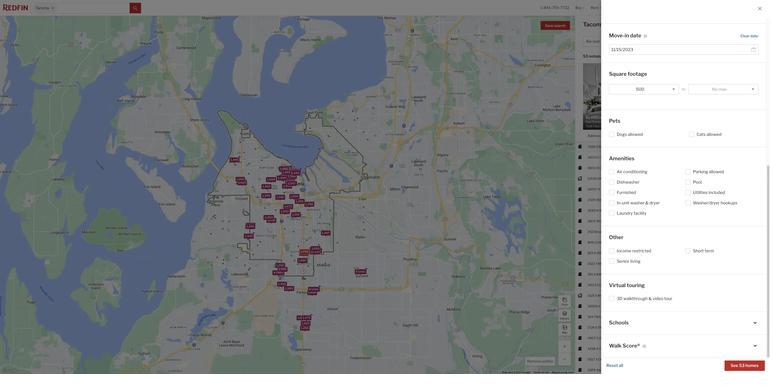 Task type: describe. For each thing, give the bounding box(es) containing it.
unit
[[614, 219, 620, 223]]

union
[[597, 283, 606, 287]]

clear
[[741, 34, 750, 38]]

tacoma for 301 s 84th st
[[622, 273, 634, 277]]

st right 8th
[[604, 294, 607, 298]]

576
[[710, 145, 716, 149]]

tacoma for 14103 c st s
[[622, 156, 634, 159]]

map data ©2023 google
[[502, 371, 531, 374]]

google image
[[1, 368, 18, 375]]

759-
[[552, 6, 561, 10]]

1411 s union ave
[[588, 283, 612, 287]]

844-
[[544, 6, 552, 10]]

15008
[[588, 305, 598, 309]]

rentals
[[606, 21, 627, 28]]

tacoma rentals
[[583, 21, 627, 28]]

baths
[[696, 134, 705, 138]]

of
[[542, 371, 544, 374]]

no
[[712, 87, 718, 92]]

pool
[[693, 180, 702, 185]]

e for 914 75th st e
[[605, 315, 607, 319]]

1 left 932
[[696, 358, 697, 362]]

submit search image
[[133, 6, 137, 10]]

days for 19 days
[[738, 369, 744, 372]]

favorite this home image for 14 days
[[757, 143, 763, 150]]

st up walk
[[612, 337, 615, 340]]

rent
[[593, 39, 600, 44]]

touring
[[627, 282, 645, 289]]

1 vertical spatial &
[[649, 297, 652, 302]]

15008 a st s
[[588, 305, 607, 309]]

0 horizontal spatial 1,450
[[291, 170, 299, 174]]

broadway
[[594, 230, 609, 234]]

recommended
[[616, 54, 643, 59]]

map
[[563, 371, 568, 374]]

st right c
[[600, 156, 603, 159]]

$1,495 /mo for 2
[[648, 358, 664, 362]]

3306 sawyer st
[[588, 369, 611, 372]]

furnished
[[617, 190, 636, 195]]

74th
[[596, 262, 603, 266]]

s right 1411
[[595, 283, 597, 287]]

1 down utilities
[[696, 198, 697, 202]]

2 for $1,495 /mo
[[682, 358, 683, 362]]

units for 4 units
[[276, 271, 283, 275]]

parking
[[693, 170, 708, 175]]

favorite this home image for 21 days
[[757, 356, 763, 363]]

< 1 day
[[733, 198, 743, 202]]

s right 301
[[594, 273, 596, 277]]

dr
[[612, 209, 616, 213]]

96th
[[596, 198, 603, 202]]

dogs allowed
[[617, 132, 643, 137]]

cats allowed
[[697, 132, 722, 137]]

tacoma for 1023 74th st e
[[622, 262, 634, 266]]

st right 75th
[[601, 315, 605, 319]]

3d
[[617, 297, 623, 302]]

allowed for cats allowed
[[707, 132, 722, 137]]

112th
[[595, 241, 602, 245]]

84th
[[597, 273, 604, 277]]

520
[[710, 251, 716, 255]]

301 s 84th st
[[588, 273, 608, 277]]

st right bell
[[605, 145, 608, 149]]

tacoma for 4338 s cedar st
[[622, 347, 634, 351]]

1726
[[588, 326, 595, 330]]

$1,500 /mo
[[648, 294, 664, 298]]

932
[[710, 358, 716, 362]]

17
[[733, 273, 737, 277]]

terms of use
[[534, 371, 549, 374]]

available
[[738, 83, 751, 87]]

hookups
[[721, 201, 738, 206]]

income restricted
[[617, 249, 651, 254]]

st right 14007
[[601, 187, 604, 191]]

$1,400 /mo
[[648, 273, 664, 277]]

included
[[709, 190, 725, 195]]

1 left "term"
[[696, 251, 697, 255]]

1-844-759-7732 link
[[541, 6, 569, 10]]

save
[[545, 23, 554, 28]]

14007 a st s
[[588, 187, 607, 191]]

draw
[[562, 303, 568, 306]]

map region
[[0, 0, 638, 375]]

score®
[[623, 343, 640, 349]]

orchard for 4907
[[599, 337, 611, 340]]

1,047
[[288, 182, 296, 185]]

19 days
[[733, 369, 744, 372]]

st right 56th
[[606, 326, 609, 330]]

in-
[[617, 201, 622, 206]]

parkland for 806 112th st e
[[622, 241, 635, 245]]

move-
[[609, 32, 625, 39]]

income
[[617, 249, 632, 254]]

0 horizontal spatial 1,150
[[286, 179, 294, 183]]

s left 8th
[[595, 294, 597, 298]]

6
[[309, 288, 311, 291]]

cedar
[[599, 347, 608, 351]]

s right 96th
[[608, 198, 610, 202]]

washer
[[630, 201, 645, 206]]

a for 14007
[[598, 187, 600, 191]]

5801
[[588, 166, 595, 170]]

1 down beds button
[[682, 145, 683, 149]]

0 vertical spatial 1,250
[[276, 264, 284, 267]]

st right 5th
[[603, 251, 606, 255]]

4907 s orchard st
[[588, 337, 615, 340]]

5
[[356, 270, 358, 274]]

e left 56th
[[596, 326, 598, 330]]

st right 84th on the right
[[604, 273, 608, 277]]

st right 15008
[[601, 305, 604, 309]]

s right 4907
[[596, 337, 598, 340]]

laundry
[[617, 211, 633, 216]]

3 favorite this home image from the top
[[757, 367, 763, 373]]

video
[[653, 297, 664, 302]]

21 days
[[733, 358, 744, 362]]

tour
[[664, 297, 672, 302]]

4907
[[588, 337, 596, 340]]

terms
[[534, 371, 541, 374]]

800
[[710, 187, 717, 191]]

5017 s orchard st
[[588, 358, 614, 362]]

baths button
[[696, 130, 705, 142]]

680-
[[710, 166, 718, 170]]

for rent button
[[583, 36, 610, 47]]

google
[[522, 371, 531, 374]]

s right 4338
[[596, 347, 598, 351]]

tacoma for 2325 96th st s
[[622, 198, 634, 202]]

/mo for 7428 s bell st
[[658, 145, 664, 149]]

e for 1023 74th st e
[[607, 262, 609, 266]]

0 horizontal spatial 53
[[583, 54, 588, 59]]

$1,300+
[[648, 198, 661, 202]]

st left w
[[609, 166, 612, 170]]

14
[[733, 145, 737, 149]]

washer/dryer
[[693, 201, 720, 206]]

56th
[[598, 326, 605, 330]]

s left bell
[[596, 145, 598, 149]]

for
[[587, 39, 592, 44]]

save search button
[[541, 21, 570, 30]]

term
[[705, 249, 714, 254]]

tacoma for 1411 s union ave
[[622, 283, 634, 287]]

tacoma for 3115 s 8th st
[[622, 294, 634, 298]]

narrows
[[599, 209, 612, 213]]

tacoma for 2545 n narrows dr
[[622, 209, 634, 213]]

$1,495 for 1
[[648, 145, 658, 149]]

status
[[717, 83, 727, 87]]

1 vertical spatial 1,450
[[308, 291, 316, 295]]

st right sawyer
[[608, 369, 611, 372]]

bell
[[599, 145, 604, 149]]

clear date
[[741, 34, 758, 38]]

1 down baths button
[[696, 145, 697, 149]]

map button
[[558, 323, 571, 336]]

location
[[622, 134, 636, 138]]



Task type: locate. For each thing, give the bounding box(es) containing it.
map for map
[[562, 331, 567, 334]]

1 vertical spatial 53
[[739, 364, 745, 369]]

tacoma down air conditioning
[[622, 177, 634, 181]]

914 75th st e
[[588, 315, 607, 319]]

next button image
[[663, 93, 668, 98]]

n left 5th
[[594, 251, 596, 255]]

options button
[[558, 309, 571, 322]]

location button
[[622, 130, 636, 142]]

/mo
[[658, 145, 664, 149], [659, 273, 664, 277], [659, 294, 664, 298], [658, 358, 664, 362]]

date right in
[[630, 32, 641, 39]]

units right 6
[[311, 288, 319, 291]]

$1,295
[[648, 251, 658, 255]]

tacoma
[[36, 6, 49, 10], [583, 21, 605, 28], [622, 145, 634, 149], [622, 156, 634, 159], [622, 177, 634, 181], [622, 198, 634, 202], [622, 209, 634, 213], [622, 251, 634, 255], [622, 262, 634, 266], [622, 273, 634, 277], [622, 283, 634, 287], [622, 294, 634, 298], [622, 326, 634, 330], [622, 347, 634, 351], [622, 358, 634, 362], [622, 369, 634, 372]]

schools link
[[609, 320, 759, 327]]

sort
[[607, 54, 615, 59]]

0 vertical spatial 2
[[682, 273, 683, 277]]

tacoma up for rent
[[583, 21, 605, 28]]

75th
[[594, 315, 601, 319]]

1 vertical spatial 2
[[682, 358, 683, 362]]

units
[[358, 270, 365, 274], [276, 271, 283, 275], [311, 288, 319, 291]]

tacoma up senior living
[[622, 251, 634, 255]]

2325 96th st s
[[588, 198, 610, 202]]

53 inside button
[[739, 364, 745, 369]]

see 53 homes
[[731, 364, 759, 369]]

3115
[[588, 294, 595, 298]]

2 horizontal spatial 1,150
[[310, 248, 318, 252]]

tacoma right walk
[[622, 347, 634, 351]]

1 vertical spatial map
[[502, 371, 507, 374]]

remove outline button
[[525, 357, 555, 366]]

date right clear
[[751, 34, 758, 38]]

unit
[[622, 201, 630, 206]]

walk score®
[[609, 343, 640, 349]]

0 horizontal spatial units
[[276, 271, 283, 275]]

tacoma up score®
[[622, 326, 634, 330]]

$1,495
[[648, 145, 658, 149], [648, 209, 658, 213], [648, 358, 658, 362]]

n for 815
[[594, 251, 596, 255]]

3 $1,495 from the top
[[648, 358, 658, 362]]

s right c
[[604, 156, 606, 159]]

1 horizontal spatial units
[[311, 288, 319, 291]]

1 horizontal spatial 1,475
[[303, 316, 310, 320]]

1 down pool
[[696, 187, 697, 191]]

Select your move-in date text field
[[611, 47, 751, 52]]

0 horizontal spatial map
[[502, 371, 507, 374]]

parkland up income at right bottom
[[622, 241, 635, 245]]

1 left 860
[[696, 273, 697, 277]]

map down the options
[[562, 331, 567, 334]]

1 vertical spatial $1,495 /mo
[[648, 358, 664, 362]]

1 vertical spatial a
[[598, 305, 600, 309]]

1 horizontal spatial 1,450
[[308, 291, 316, 295]]

cats
[[697, 132, 706, 137]]

no max
[[712, 87, 727, 92]]

7428
[[588, 145, 596, 149]]

wright
[[597, 219, 607, 223]]

1 horizontal spatial 1,250
[[298, 316, 305, 320]]

0 vertical spatial favorite this home image
[[757, 143, 763, 150]]

max
[[719, 87, 727, 92]]

s down 11535 6th ave e
[[605, 187, 607, 191]]

0 horizontal spatial 1,475
[[284, 205, 292, 208]]

date inside button
[[751, 34, 758, 38]]

0 horizontal spatial 1,250
[[276, 264, 284, 267]]

0 vertical spatial &
[[646, 201, 649, 206]]

st
[[605, 145, 608, 149], [600, 156, 603, 159], [609, 166, 612, 170], [601, 187, 604, 191], [604, 198, 607, 202], [603, 241, 606, 245], [603, 251, 606, 255], [603, 262, 607, 266], [604, 273, 608, 277], [604, 294, 607, 298], [601, 305, 604, 309], [601, 315, 605, 319], [606, 326, 609, 330], [612, 337, 615, 340], [609, 347, 612, 351], [611, 358, 614, 362], [608, 369, 611, 372]]

address button
[[588, 130, 601, 142]]

days right 17
[[737, 273, 744, 277]]

1,318
[[264, 216, 272, 219]]

st right 112th
[[603, 241, 606, 245]]

days for 21 days
[[737, 358, 744, 362]]

see 53 homes button
[[725, 361, 765, 371]]

1 horizontal spatial 1,150
[[300, 252, 308, 255]]

allowed right parking
[[709, 170, 724, 175]]

0 vertical spatial 1,450
[[291, 170, 299, 174]]

0 vertical spatial 1,475
[[284, 205, 292, 208]]

amenities
[[609, 155, 635, 162]]

e for 11535 6th ave e
[[609, 177, 611, 181]]

1 favorite this home image from the top
[[757, 143, 763, 150]]

save search
[[545, 23, 566, 28]]

860
[[710, 273, 717, 277]]

remove outline
[[527, 360, 553, 364]]

favorite this home image right 14 days
[[757, 143, 763, 150]]

remove tacoma image
[[51, 6, 54, 10]]

allowed up the 576
[[707, 132, 722, 137]]

allowed
[[628, 132, 643, 137], [707, 132, 722, 137], [709, 170, 724, 175]]

tacoma down the virtual touring
[[622, 294, 634, 298]]

dishwasher
[[617, 180, 640, 185]]

s right 15008
[[605, 305, 607, 309]]

for rent
[[587, 39, 600, 44]]

1 horizontal spatial 53
[[739, 364, 745, 369]]

parking allowed
[[693, 170, 724, 175]]

st up reset
[[611, 358, 614, 362]]

walkthrough
[[623, 297, 648, 302]]

ave left "unit"
[[607, 219, 613, 223]]

favorite this home image up homes
[[757, 356, 763, 363]]

252 broadway
[[588, 230, 609, 234]]

:
[[615, 54, 616, 59]]

sort : recommended
[[607, 54, 643, 59]]

n for 2545
[[596, 209, 599, 213]]

st right "cedar"
[[609, 347, 612, 351]]

tacoma for 5017 s orchard st
[[622, 358, 634, 362]]

air conditioning
[[617, 170, 648, 175]]

e right the 416
[[594, 219, 596, 223]]

st right 96th
[[604, 198, 607, 202]]

2 a from the top
[[598, 305, 600, 309]]

facility
[[634, 211, 647, 216]]

use
[[545, 371, 549, 374]]

tacoma up the virtual touring
[[622, 273, 634, 277]]

2 for $1,400 /mo
[[682, 273, 683, 277]]

None search field
[[57, 3, 130, 13]]

utilities included
[[693, 190, 725, 195]]

orchard up reset
[[599, 358, 610, 362]]

0 vertical spatial orchard
[[596, 166, 608, 170]]

units for 5 units
[[358, 270, 365, 274]]

/mo for 3115 s 8th st
[[659, 294, 664, 298]]

orchard for 5017
[[599, 358, 610, 362]]

walk
[[609, 343, 622, 349]]

map inside button
[[562, 331, 567, 334]]

n right 2545
[[596, 209, 599, 213]]

5 units
[[356, 270, 365, 274]]

0 vertical spatial ave
[[603, 177, 609, 181]]

sawyer
[[597, 369, 607, 372]]

1 parkland from the top
[[622, 187, 635, 191]]

days for 14 days
[[738, 145, 744, 149]]

1023
[[588, 262, 595, 266]]

1726 e 56th st
[[588, 326, 609, 330]]

st right 74th
[[603, 262, 607, 266]]

dogs
[[617, 132, 627, 137]]

c
[[597, 156, 600, 159]]

ave for union
[[607, 283, 612, 287]]

5801 orchard st w
[[588, 166, 616, 170]]

1-
[[541, 6, 544, 10]]

tacoma down furnished
[[622, 198, 634, 202]]

days for 17 days
[[737, 273, 744, 277]]

allowed right the dogs
[[628, 132, 643, 137]]

e right 74th
[[607, 262, 609, 266]]

move-in date
[[609, 32, 641, 39]]

2 $1,495 from the top
[[648, 209, 658, 213]]

parkland down dishwasher
[[622, 187, 635, 191]]

a right 15008
[[598, 305, 600, 309]]

tacoma down income at right bottom
[[622, 262, 634, 266]]

1,497
[[322, 231, 330, 235]]

terms of use link
[[534, 371, 549, 374]]

days right 19
[[738, 369, 744, 372]]

a for 15008
[[598, 305, 600, 309]]

1 horizontal spatial date
[[751, 34, 758, 38]]

a right 14007
[[598, 187, 600, 191]]

2 vertical spatial orchard
[[599, 358, 610, 362]]

tacoma for 7428 s bell st
[[622, 145, 634, 149]]

e right 6th
[[609, 177, 611, 181]]

ave right 6th
[[603, 177, 609, 181]]

1 vertical spatial $1,495
[[648, 209, 658, 213]]

date
[[630, 32, 641, 39], [751, 34, 758, 38]]

see
[[731, 364, 738, 369]]

1 2 from the top
[[682, 273, 683, 277]]

416 e wright ave unit 1
[[588, 219, 622, 223]]

1 vertical spatial 1,475
[[303, 316, 310, 320]]

2 horizontal spatial units
[[358, 270, 365, 274]]

1 vertical spatial parkland
[[622, 241, 635, 245]]

allowed for dogs allowed
[[628, 132, 643, 137]]

e for 806 112th st e
[[607, 241, 609, 245]]

days right 21
[[737, 358, 744, 362]]

14007
[[588, 187, 597, 191]]

tacoma left remove tacoma "icon"
[[36, 6, 49, 10]]

tacoma down unit
[[622, 209, 634, 213]]

1 vertical spatial favorite this home image
[[757, 356, 763, 363]]

2 vertical spatial $1,495
[[648, 358, 658, 362]]

/mo for 301 s 84th st
[[659, 273, 664, 277]]

1 vertical spatial n
[[594, 251, 596, 255]]

0 horizontal spatial date
[[630, 32, 641, 39]]

days
[[738, 145, 744, 149], [737, 273, 744, 277], [737, 358, 744, 362], [738, 369, 744, 372]]

0 vertical spatial parkland
[[622, 187, 635, 191]]

tacoma for 1726 e 56th st
[[622, 326, 634, 330]]

1 vertical spatial ave
[[607, 219, 613, 223]]

search
[[554, 23, 566, 28]]

s right 5017
[[596, 358, 598, 362]]

tacoma for 815 n 5th st
[[622, 251, 634, 255]]

e right 75th
[[605, 315, 607, 319]]

416
[[588, 219, 593, 223]]

1 $1,495 from the top
[[648, 145, 658, 149]]

favorite this home image right 19 days
[[757, 367, 763, 373]]

0 vertical spatial map
[[562, 331, 567, 334]]

ave for wright
[[607, 219, 613, 223]]

53 down 21 days on the right of the page
[[739, 364, 745, 369]]

$1,495 for 2
[[648, 358, 658, 362]]

1 right <
[[736, 198, 737, 202]]

2 favorite this home image from the top
[[757, 356, 763, 363]]

favorite this home image
[[757, 271, 763, 277]]

1,500
[[267, 178, 275, 182], [290, 195, 298, 198], [281, 210, 289, 213], [285, 287, 293, 291]]

tacoma for 11535 6th ave e
[[622, 177, 634, 181]]

& left 'video'
[[649, 297, 652, 302]]

photo of 7428 s bell st, tacoma, wa 98408 image
[[583, 63, 673, 130]]

parkland for 14007 a st s
[[622, 187, 635, 191]]

2 vertical spatial ave
[[607, 283, 612, 287]]

0 vertical spatial $1,495 /mo
[[648, 145, 664, 149]]

0 vertical spatial n
[[596, 209, 599, 213]]

senior living
[[617, 259, 641, 264]]

units right the '4'
[[276, 271, 283, 275]]

tacoma down location button at the top right
[[622, 145, 634, 149]]

tacoma up air conditioning
[[622, 156, 634, 159]]

ave right union
[[607, 283, 612, 287]]

2 parkland from the top
[[622, 241, 635, 245]]

in-unit washer & dryer
[[617, 201, 660, 206]]

map for map data ©2023 google
[[502, 371, 507, 374]]

21
[[733, 358, 737, 362]]

53 left rentals in the top right of the page
[[583, 54, 588, 59]]

1 vertical spatial 1,250
[[298, 316, 305, 320]]

53
[[583, 54, 588, 59], [739, 364, 745, 369]]

$1,495 /mo for 1
[[648, 145, 664, 149]]

days right 14
[[738, 145, 744, 149]]

tacoma for 3306 sawyer st
[[622, 369, 634, 372]]

tacoma up all
[[622, 358, 634, 362]]

14103
[[588, 156, 597, 159]]

/mo for 5017 s orchard st
[[658, 358, 664, 362]]

rentals
[[589, 54, 601, 59]]

units right 5
[[358, 270, 365, 274]]

0 vertical spatial $1,495
[[648, 145, 658, 149]]

1,300
[[288, 175, 296, 178], [278, 176, 286, 180], [285, 176, 293, 180], [265, 216, 273, 219]]

allowed for parking allowed
[[709, 170, 724, 175]]

previous button image
[[588, 93, 593, 98]]

e
[[609, 177, 611, 181], [594, 219, 596, 223], [607, 241, 609, 245], [607, 262, 609, 266], [605, 315, 607, 319], [596, 326, 598, 330]]

e right 112th
[[607, 241, 609, 245]]

orchard right 5801
[[596, 166, 608, 170]]

report a map error link
[[552, 371, 574, 374]]

2 2 from the top
[[682, 358, 683, 362]]

map
[[562, 331, 567, 334], [502, 371, 507, 374]]

1 right "unit"
[[620, 219, 622, 223]]

0 vertical spatial 53
[[583, 54, 588, 59]]

650
[[717, 198, 723, 202]]

1 vertical spatial orchard
[[599, 337, 611, 340]]

1 a from the top
[[598, 187, 600, 191]]

s
[[596, 145, 598, 149], [604, 156, 606, 159], [605, 187, 607, 191], [608, 198, 610, 202], [594, 273, 596, 277], [595, 283, 597, 287], [595, 294, 597, 298], [605, 305, 607, 309], [596, 337, 598, 340], [596, 347, 598, 351], [596, 358, 598, 362]]

4338
[[588, 347, 596, 351]]

3306
[[588, 369, 596, 372]]

1 $1,495 /mo from the top
[[648, 145, 664, 149]]

1,199
[[236, 178, 244, 181]]

favorite this home image
[[757, 143, 763, 150], [757, 356, 763, 363], [757, 367, 763, 373]]

tacoma up the walkthrough
[[622, 283, 634, 287]]

sq.ft. button
[[710, 130, 719, 142]]

orchard up "cedar"
[[599, 337, 611, 340]]

0 vertical spatial a
[[598, 187, 600, 191]]

square
[[609, 71, 627, 77]]

2 vertical spatial favorite this home image
[[757, 367, 763, 373]]

& left dryer
[[646, 201, 649, 206]]

remove
[[527, 360, 541, 364]]

tacoma right reset
[[622, 369, 634, 372]]

units for 6 units
[[311, 288, 319, 291]]

map left data
[[502, 371, 507, 374]]

sq.ft.
[[710, 134, 719, 138]]

1 horizontal spatial map
[[562, 331, 567, 334]]

2 $1,495 /mo from the top
[[648, 358, 664, 362]]

7428 s bell st
[[588, 145, 608, 149]]



Task type: vqa. For each thing, say whether or not it's contained in the screenshot.
ACT.
no



